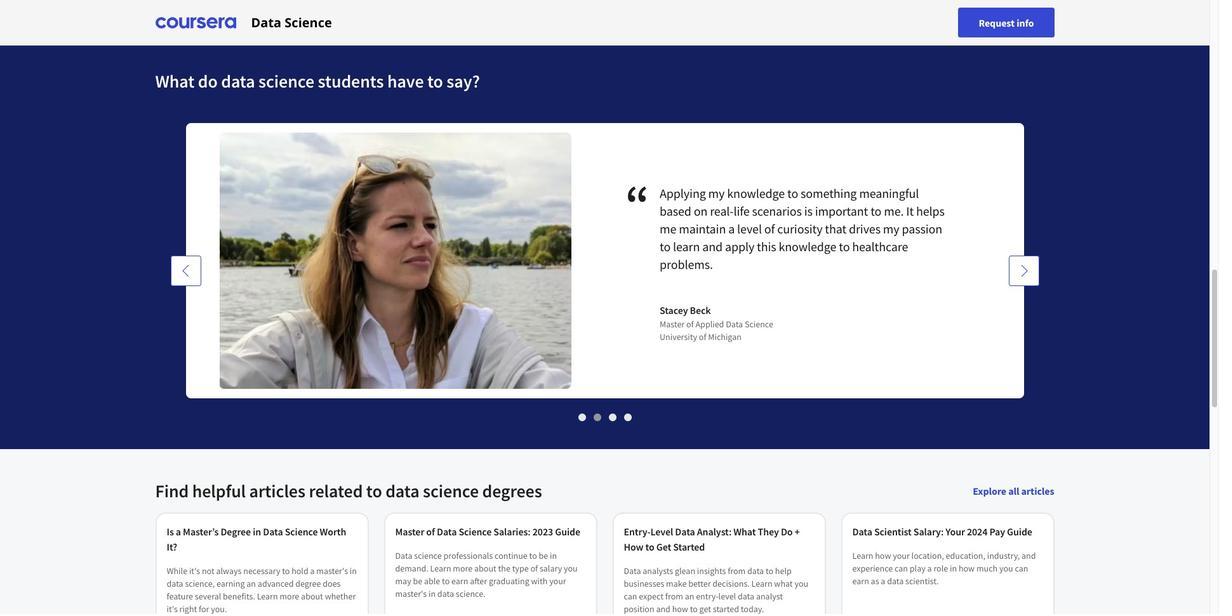 Task type: vqa. For each thing, say whether or not it's contained in the screenshot.
hold
yes



Task type: describe. For each thing, give the bounding box(es) containing it.
2023
[[533, 526, 553, 539]]

location,
[[912, 551, 944, 562]]

apply
[[725, 239, 755, 255]]

articles for helpful
[[249, 480, 306, 503]]

degree
[[221, 526, 251, 539]]

glean
[[675, 566, 696, 577]]

+
[[795, 526, 800, 539]]

learn inside data analysts glean insights from data to help businesses make better decisions. learn what you can expect from an entry-level data analyst position and how to get started today.
[[752, 579, 773, 590]]

students
[[318, 70, 384, 93]]

entry-level data analyst: what they do  + how to get started link
[[624, 525, 815, 555]]

degrees
[[482, 480, 542, 503]]

more inside data science professionals continue to be in demand. learn more about the type of salary you may be able to earn after graduating with your master's in data science.
[[453, 563, 473, 575]]

of inside data science professionals continue to be in demand. learn more about the type of salary you may be able to earn after graduating with your master's in data science.
[[531, 563, 538, 575]]

does
[[323, 579, 341, 590]]

after
[[470, 576, 487, 588]]

analysts
[[643, 566, 673, 577]]

next image
[[1018, 265, 1031, 278]]

is a master's degree in data science worth it?
[[167, 526, 346, 554]]

advanced
[[258, 579, 294, 590]]

testimonial by stacey beck image
[[219, 133, 571, 389]]

info
[[1017, 16, 1034, 29]]

how
[[624, 541, 644, 554]]

real-
[[710, 203, 734, 219]]

get
[[657, 541, 672, 554]]

an inside while it's not always necessary to hold a master's in data science, earning an advanced degree does feature several benefits. learn more about whether it's right for you.
[[247, 579, 256, 590]]

1 horizontal spatial can
[[895, 563, 908, 575]]

of down applied
[[699, 332, 707, 343]]

feature
[[167, 591, 193, 603]]

do
[[198, 70, 218, 93]]

necessary
[[243, 566, 280, 577]]

make
[[666, 579, 687, 590]]

with
[[531, 576, 548, 588]]

0 vertical spatial how
[[876, 551, 892, 562]]

earning
[[217, 579, 245, 590]]

master inside master of data science salaries: 2023 guide link
[[395, 526, 425, 539]]

the
[[498, 563, 511, 575]]

articles for all
[[1022, 485, 1055, 498]]

life
[[734, 203, 750, 219]]

related
[[309, 480, 363, 503]]

master inside stacey beck master of applied data science university of michigan
[[660, 319, 685, 330]]

may
[[395, 576, 411, 588]]

scientist.
[[906, 576, 939, 588]]

salary:
[[914, 526, 944, 539]]

important
[[815, 203, 869, 219]]

and inside data analysts glean insights from data to help businesses make better decisions. learn what you can expect from an entry-level data analyst position and how to get started today.
[[656, 604, 671, 615]]

1 vertical spatial knowledge
[[779, 239, 837, 255]]

maintain
[[679, 221, 726, 237]]

science inside is a master's degree in data science worth it?
[[285, 526, 318, 539]]

meaningful
[[860, 185, 919, 201]]

find helpful articles related to data science degrees
[[155, 480, 542, 503]]

data inside data analysts glean insights from data to help businesses make better decisions. learn what you can expect from an entry-level data analyst position and how to get started today.
[[624, 566, 641, 577]]

insights
[[697, 566, 726, 577]]

a right as
[[881, 576, 886, 588]]

type
[[512, 563, 529, 575]]

data inside data science professionals continue to be in demand. learn more about the type of salary you may be able to earn after graduating with your master's in data science.
[[438, 589, 454, 600]]

your
[[946, 526, 965, 539]]

position
[[624, 604, 655, 615]]

science inside data science professionals continue to be in demand. learn more about the type of salary you may be able to earn after graduating with your master's in data science.
[[414, 551, 442, 562]]

1 vertical spatial it's
[[167, 604, 178, 615]]

data inside while it's not always necessary to hold a master's in data science, earning an advanced degree does feature several benefits. learn more about whether it's right for you.
[[167, 579, 183, 590]]

find
[[155, 480, 189, 503]]

previous image
[[179, 265, 192, 278]]

much
[[977, 563, 998, 575]]

0 vertical spatial knowledge
[[727, 185, 785, 201]]

always
[[216, 566, 242, 577]]

you for 2023
[[564, 563, 578, 575]]

earn inside learn how your location, education, industry, and experience can play a role in how much you can earn as a data scientist.
[[853, 576, 870, 588]]

0 horizontal spatial my
[[709, 185, 725, 201]]

data science
[[251, 14, 332, 31]]

what inside entry-level data analyst: what they do  + how to get started
[[734, 526, 756, 539]]

in up salary in the bottom left of the page
[[550, 551, 557, 562]]

an inside data analysts glean insights from data to help businesses make better decisions. learn what you can expect from an entry-level data analyst position and how to get started today.
[[685, 591, 695, 603]]

master of data science salaries: 2023 guide
[[395, 526, 581, 539]]

is
[[167, 526, 174, 539]]

data inside entry-level data analyst: what they do  + how to get started
[[675, 526, 695, 539]]

entry-
[[624, 526, 651, 539]]

drives
[[849, 221, 881, 237]]

data science professionals continue to be in demand. learn more about the type of salary you may be able to earn after graduating with your master's in data science.
[[395, 551, 578, 600]]

applying my knowledge to something meaningful based on real-life scenarios is important to me. it helps me maintain a level of curiosity that drives my passion to learn and apply this knowledge to healthcare problems.
[[660, 185, 945, 273]]

of up 'demand.'
[[426, 526, 435, 539]]

michigan
[[708, 332, 742, 343]]

scientist
[[875, 526, 912, 539]]

learn inside while it's not always necessary to hold a master's in data science, earning an advanced degree does feature several benefits. learn more about whether it's right for you.
[[257, 591, 278, 603]]

science.
[[456, 589, 486, 600]]

all
[[1009, 485, 1020, 498]]

science inside master of data science salaries: 2023 guide link
[[459, 526, 492, 539]]

and inside applying my knowledge to something meaningful based on real-life scenarios is important to me. it helps me maintain a level of curiosity that drives my passion to learn and apply this knowledge to healthcare problems.
[[703, 239, 723, 255]]

level for entry-
[[719, 591, 736, 603]]

say?
[[447, 70, 480, 93]]

worth
[[320, 526, 346, 539]]

data inside stacey beck master of applied data science university of michigan
[[726, 319, 743, 330]]

2 horizontal spatial can
[[1015, 563, 1029, 575]]

helps
[[917, 203, 945, 219]]

while it's not always necessary to hold a master's in data science, earning an advanced degree does feature several benefits. learn more about whether it's right for you.
[[167, 566, 357, 615]]

for
[[199, 604, 209, 615]]

explore all articles
[[973, 485, 1055, 498]]

hold
[[292, 566, 309, 577]]

1 horizontal spatial from
[[728, 566, 746, 577]]

of inside applying my knowledge to something meaningful based on real-life scenarios is important to me. it helps me maintain a level of curiosity that drives my passion to learn and apply this knowledge to healthcare problems.
[[765, 221, 775, 237]]

whether
[[325, 591, 356, 603]]

explore
[[973, 485, 1007, 498]]

request
[[979, 16, 1015, 29]]

your inside learn how your location, education, industry, and experience can play a role in how much you can earn as a data scientist.
[[893, 551, 910, 562]]

have
[[387, 70, 424, 93]]

curiosity
[[778, 221, 823, 237]]

guide for data scientist salary: your 2024 pay guide
[[1008, 526, 1033, 539]]

science inside stacey beck master of applied data science university of michigan
[[745, 319, 774, 330]]

several
[[195, 591, 221, 603]]

learn
[[673, 239, 700, 255]]

today.
[[741, 604, 764, 615]]

professionals
[[444, 551, 493, 562]]

continue
[[495, 551, 528, 562]]

help
[[776, 566, 792, 577]]

master's
[[183, 526, 219, 539]]



Task type: locate. For each thing, give the bounding box(es) containing it.
me
[[660, 221, 677, 237]]

1 guide from the left
[[555, 526, 581, 539]]

from up decisions.
[[728, 566, 746, 577]]

my down me.
[[884, 221, 900, 237]]

1 horizontal spatial master
[[660, 319, 685, 330]]

you inside learn how your location, education, industry, and experience can play a role in how much you can earn as a data scientist.
[[1000, 563, 1014, 575]]

what left they
[[734, 526, 756, 539]]

scenarios
[[752, 203, 802, 219]]

beck
[[690, 304, 711, 317]]

benefits.
[[223, 591, 255, 603]]

knowledge
[[727, 185, 785, 201], [779, 239, 837, 255]]

0 vertical spatial my
[[709, 185, 725, 201]]

0 vertical spatial from
[[728, 566, 746, 577]]

1 horizontal spatial more
[[453, 563, 473, 575]]

science left worth
[[285, 526, 318, 539]]

1 vertical spatial your
[[550, 576, 566, 588]]

science up what do data science students have to say?
[[285, 14, 332, 31]]

to inside while it's not always necessary to hold a master's in data science, earning an advanced degree does feature several benefits. learn more about whether it's right for you.
[[282, 566, 290, 577]]

a left the role
[[928, 563, 932, 575]]

to inside entry-level data analyst: what they do  + how to get started
[[646, 541, 655, 554]]

in down the able
[[429, 589, 436, 600]]

0 horizontal spatial earn
[[452, 576, 468, 588]]

experience
[[853, 563, 893, 575]]

about
[[475, 563, 497, 575], [301, 591, 323, 603]]

1 horizontal spatial level
[[738, 221, 762, 237]]

master down stacey
[[660, 319, 685, 330]]

0 horizontal spatial you
[[564, 563, 578, 575]]

of up 'university'
[[687, 319, 694, 330]]

0 horizontal spatial what
[[155, 70, 195, 93]]

science right applied
[[745, 319, 774, 330]]

started
[[674, 541, 705, 554]]

a up 'apply'
[[729, 221, 735, 237]]

this
[[757, 239, 777, 255]]

2 horizontal spatial how
[[959, 563, 975, 575]]

learn up "experience" on the bottom
[[853, 551, 874, 562]]

what left do
[[155, 70, 195, 93]]

list item
[[150, 0, 453, 14]]

guide right pay
[[1008, 526, 1033, 539]]

stacey
[[660, 304, 688, 317]]

1 vertical spatial my
[[884, 221, 900, 237]]

0 horizontal spatial more
[[280, 591, 299, 603]]

science down data science
[[259, 70, 314, 93]]

1 horizontal spatial my
[[884, 221, 900, 237]]

science up professionals
[[459, 526, 492, 539]]

your up play
[[893, 551, 910, 562]]

0 vertical spatial your
[[893, 551, 910, 562]]

and inside learn how your location, education, industry, and experience can play a role in how much you can earn as a data scientist.
[[1022, 551, 1036, 562]]

able
[[424, 576, 440, 588]]

0 horizontal spatial from
[[666, 591, 683, 603]]

2 horizontal spatial you
[[1000, 563, 1014, 575]]

0 horizontal spatial it's
[[167, 604, 178, 615]]

more down advanced
[[280, 591, 299, 603]]

started
[[713, 604, 739, 615]]

more inside while it's not always necessary to hold a master's in data science, earning an advanced degree does feature several benefits. learn more about whether it's right for you.
[[280, 591, 299, 603]]

how left get
[[673, 604, 689, 615]]

2024
[[967, 526, 988, 539]]

2 earn from the left
[[853, 576, 870, 588]]

applying
[[660, 185, 706, 201]]

1 horizontal spatial you
[[795, 579, 809, 590]]

0 vertical spatial about
[[475, 563, 497, 575]]

in inside learn how your location, education, industry, and experience can play a role in how much you can earn as a data scientist.
[[950, 563, 957, 575]]

it's
[[189, 566, 200, 577], [167, 604, 178, 615]]

be up salary in the bottom left of the page
[[539, 551, 548, 562]]

and down expect on the right
[[656, 604, 671, 615]]

salaries:
[[494, 526, 531, 539]]

you down industry, on the bottom
[[1000, 563, 1014, 575]]

on
[[694, 203, 708, 219]]

role
[[934, 563, 949, 575]]

can inside data analysts glean insights from data to help businesses make better decisions. learn what you can expect from an entry-level data analyst position and how to get started today.
[[624, 591, 637, 603]]

coursera image
[[155, 12, 236, 33]]

0 vertical spatial level
[[738, 221, 762, 237]]

slides element
[[155, 411, 1055, 424]]

is
[[805, 203, 813, 219]]

2 vertical spatial science
[[414, 551, 442, 562]]

of up with
[[531, 563, 538, 575]]

learn inside learn how your location, education, industry, and experience can play a role in how much you can earn as a data scientist.
[[853, 551, 874, 562]]

1 horizontal spatial earn
[[853, 576, 870, 588]]

as
[[871, 576, 880, 588]]

1 horizontal spatial how
[[876, 551, 892, 562]]

data
[[221, 70, 255, 93], [386, 480, 420, 503], [748, 566, 764, 577], [888, 576, 904, 588], [167, 579, 183, 590], [438, 589, 454, 600], [738, 591, 755, 603]]

knowledge up life
[[727, 185, 785, 201]]

about down degree at the bottom of page
[[301, 591, 323, 603]]

it?
[[167, 541, 177, 554]]

an down "necessary"
[[247, 579, 256, 590]]

level inside applying my knowledge to something meaningful based on real-life scenarios is important to me. it helps me maintain a level of curiosity that drives my passion to learn and apply this knowledge to healthcare problems.
[[738, 221, 762, 237]]

0 horizontal spatial articles
[[249, 480, 306, 503]]

1 horizontal spatial be
[[539, 551, 548, 562]]

science up 'demand.'
[[414, 551, 442, 562]]

data inside data science professionals continue to be in demand. learn more about the type of salary you may be able to earn after graduating with your master's in data science.
[[395, 551, 413, 562]]

data scientist salary: your 2024 pay guide
[[853, 526, 1033, 539]]

1 vertical spatial what
[[734, 526, 756, 539]]

master's
[[317, 566, 348, 577], [395, 589, 427, 600]]

1 vertical spatial and
[[1022, 551, 1036, 562]]

articles right all
[[1022, 485, 1055, 498]]

in inside while it's not always necessary to hold a master's in data science, earning an advanced degree does feature several benefits. learn more about whether it's right for you.
[[350, 566, 357, 577]]

0 horizontal spatial can
[[624, 591, 637, 603]]

you right salary in the bottom left of the page
[[564, 563, 578, 575]]

master's down may
[[395, 589, 427, 600]]

learn inside data science professionals continue to be in demand. learn more about the type of salary you may be able to earn after graduating with your master's in data science.
[[430, 563, 451, 575]]

0 horizontal spatial how
[[673, 604, 689, 615]]

play
[[910, 563, 926, 575]]

in
[[253, 526, 261, 539], [550, 551, 557, 562], [950, 563, 957, 575], [350, 566, 357, 577], [429, 589, 436, 600]]

0 vertical spatial it's
[[189, 566, 200, 577]]

can down industry, on the bottom
[[1015, 563, 1029, 575]]

guide
[[555, 526, 581, 539], [1008, 526, 1033, 539]]

learn down advanced
[[257, 591, 278, 603]]

level
[[651, 526, 674, 539]]

is a master's degree in data science worth it? link
[[167, 525, 357, 555]]

an down better
[[685, 591, 695, 603]]

analyst:
[[697, 526, 732, 539]]

1 vertical spatial level
[[719, 591, 736, 603]]

get
[[700, 604, 711, 615]]

1 horizontal spatial it's
[[189, 566, 200, 577]]

1 horizontal spatial your
[[893, 551, 910, 562]]

right
[[179, 604, 197, 615]]

0 horizontal spatial your
[[550, 576, 566, 588]]

what
[[775, 579, 793, 590]]

1 vertical spatial about
[[301, 591, 323, 603]]

articles up is a master's degree in data science worth it? link
[[249, 480, 306, 503]]

0 horizontal spatial level
[[719, 591, 736, 603]]

your down salary in the bottom left of the page
[[550, 576, 566, 588]]

master's up does
[[317, 566, 348, 577]]

0 vertical spatial an
[[247, 579, 256, 590]]

it's left not
[[189, 566, 200, 577]]

master's inside data science professionals continue to be in demand. learn more about the type of salary you may be able to earn after graduating with your master's in data science.
[[395, 589, 427, 600]]

a inside while it's not always necessary to hold a master's in data science, earning an advanced degree does feature several benefits. learn more about whether it's right for you.
[[310, 566, 315, 577]]

a inside applying my knowledge to something meaningful based on real-life scenarios is important to me. it helps me maintain a level of curiosity that drives my passion to learn and apply this knowledge to healthcare problems.
[[729, 221, 735, 237]]

my up real-
[[709, 185, 725, 201]]

1 horizontal spatial master's
[[395, 589, 427, 600]]

about up after
[[475, 563, 497, 575]]

that
[[825, 221, 847, 237]]

of up the this
[[765, 221, 775, 237]]

science,
[[185, 579, 215, 590]]

1 vertical spatial master's
[[395, 589, 427, 600]]

decisions.
[[713, 579, 750, 590]]

of
[[765, 221, 775, 237], [687, 319, 694, 330], [699, 332, 707, 343], [426, 526, 435, 539], [531, 563, 538, 575]]

next testimonial element
[[1009, 256, 1040, 613]]

level down life
[[738, 221, 762, 237]]

in right the role
[[950, 563, 957, 575]]

1 vertical spatial how
[[959, 563, 975, 575]]

1 horizontal spatial articles
[[1022, 485, 1055, 498]]

level up started
[[719, 591, 736, 603]]

learn up the able
[[430, 563, 451, 575]]

1 horizontal spatial an
[[685, 591, 695, 603]]

better
[[689, 579, 711, 590]]

knowledge down curiosity
[[779, 239, 837, 255]]

analyst
[[756, 591, 783, 603]]

1 earn from the left
[[452, 576, 468, 588]]

0 vertical spatial master's
[[317, 566, 348, 577]]

your inside data science professionals continue to be in demand. learn more about the type of salary you may be able to earn after graduating with your master's in data science.
[[550, 576, 566, 588]]

1 vertical spatial more
[[280, 591, 299, 603]]

earn inside data science professionals continue to be in demand. learn more about the type of salary you may be able to earn after graduating with your master's in data science.
[[452, 576, 468, 588]]

learn
[[853, 551, 874, 562], [430, 563, 451, 575], [752, 579, 773, 590], [257, 591, 278, 603]]

2 vertical spatial and
[[656, 604, 671, 615]]

not
[[202, 566, 215, 577]]

master up 'demand.'
[[395, 526, 425, 539]]

do
[[781, 526, 793, 539]]

data scientist salary: your 2024 pay guide link
[[853, 525, 1043, 540]]

master's inside while it's not always necessary to hold a master's in data science, earning an advanced degree does feature several benefits. learn more about whether it's right for you.
[[317, 566, 348, 577]]

request info button
[[959, 8, 1055, 37]]

from
[[728, 566, 746, 577], [666, 591, 683, 603]]

how down education,
[[959, 563, 975, 575]]

science
[[285, 14, 332, 31], [745, 319, 774, 330], [285, 526, 318, 539], [459, 526, 492, 539]]

learn up analyst
[[752, 579, 773, 590]]

1 horizontal spatial what
[[734, 526, 756, 539]]

pay
[[990, 526, 1006, 539]]

healthcare
[[853, 239, 909, 255]]

more down professionals
[[453, 563, 473, 575]]

and right industry, on the bottom
[[1022, 551, 1036, 562]]

be down 'demand.'
[[413, 576, 423, 588]]

1 horizontal spatial about
[[475, 563, 497, 575]]

1 vertical spatial master
[[395, 526, 425, 539]]

you.
[[211, 604, 227, 615]]

science up master of data science salaries: 2023 guide
[[423, 480, 479, 503]]

data inside learn how your location, education, industry, and experience can play a role in how much you can earn as a data scientist.
[[888, 576, 904, 588]]

in inside is a master's degree in data science worth it?
[[253, 526, 261, 539]]

applied
[[696, 319, 724, 330]]

1 vertical spatial science
[[423, 480, 479, 503]]

earn up science.
[[452, 576, 468, 588]]

about inside data science professionals continue to be in demand. learn more about the type of salary you may be able to earn after graduating with your master's in data science.
[[475, 563, 497, 575]]

a inside is a master's degree in data science worth it?
[[176, 526, 181, 539]]

what
[[155, 70, 195, 93], [734, 526, 756, 539]]

0 vertical spatial and
[[703, 239, 723, 255]]

about inside while it's not always necessary to hold a master's in data science, earning an advanced degree does feature several benefits. learn more about whether it's right for you.
[[301, 591, 323, 603]]

0 vertical spatial be
[[539, 551, 548, 562]]

and
[[703, 239, 723, 255], [1022, 551, 1036, 562], [656, 604, 671, 615]]

guide inside data scientist salary: your 2024 pay guide link
[[1008, 526, 1033, 539]]

level for a
[[738, 221, 762, 237]]

1 horizontal spatial guide
[[1008, 526, 1033, 539]]

previous testimonial element
[[171, 256, 201, 613]]

0 vertical spatial master
[[660, 319, 685, 330]]

2 guide from the left
[[1008, 526, 1033, 539]]

2 vertical spatial how
[[673, 604, 689, 615]]

be
[[539, 551, 548, 562], [413, 576, 423, 588]]

1 vertical spatial from
[[666, 591, 683, 603]]

1 vertical spatial an
[[685, 591, 695, 603]]

0 vertical spatial science
[[259, 70, 314, 93]]

level inside data analysts glean insights from data to help businesses make better decisions. learn what you can expect from an entry-level data analyst position and how to get started today.
[[719, 591, 736, 603]]

in right degree
[[253, 526, 261, 539]]

a right is
[[176, 526, 181, 539]]

entry-level data analyst: what they do  + how to get started
[[624, 526, 800, 554]]

1 horizontal spatial and
[[703, 239, 723, 255]]

0 vertical spatial more
[[453, 563, 473, 575]]

0 vertical spatial what
[[155, 70, 195, 93]]

0 horizontal spatial master
[[395, 526, 425, 539]]

0 horizontal spatial master's
[[317, 566, 348, 577]]

how up "experience" on the bottom
[[876, 551, 892, 562]]

1 vertical spatial be
[[413, 576, 423, 588]]

"
[[625, 172, 660, 236]]

a
[[729, 221, 735, 237], [176, 526, 181, 539], [928, 563, 932, 575], [310, 566, 315, 577], [881, 576, 886, 588]]

you inside data analysts glean insights from data to help businesses make better decisions. learn what you can expect from an entry-level data analyst position and how to get started today.
[[795, 579, 809, 590]]

education,
[[946, 551, 986, 562]]

request info
[[979, 16, 1034, 29]]

you right what
[[795, 579, 809, 590]]

0 horizontal spatial be
[[413, 576, 423, 588]]

in up whether
[[350, 566, 357, 577]]

and down maintain
[[703, 239, 723, 255]]

how inside data analysts glean insights from data to help businesses make better decisions. learn what you can expect from an entry-level data analyst position and how to get started today.
[[673, 604, 689, 615]]

earn left as
[[853, 576, 870, 588]]

university
[[660, 332, 697, 343]]

it's down the feature at the left of the page
[[167, 604, 178, 615]]

0 horizontal spatial and
[[656, 604, 671, 615]]

data inside is a master's degree in data science worth it?
[[263, 526, 283, 539]]

my
[[709, 185, 725, 201], [884, 221, 900, 237]]

can left play
[[895, 563, 908, 575]]

can up position
[[624, 591, 637, 603]]

an
[[247, 579, 256, 590], [685, 591, 695, 603]]

graduating
[[489, 576, 530, 588]]

stacey beck master of applied data science university of michigan
[[660, 304, 774, 343]]

a right hold
[[310, 566, 315, 577]]

0 horizontal spatial about
[[301, 591, 323, 603]]

0 horizontal spatial an
[[247, 579, 256, 590]]

while
[[167, 566, 187, 577]]

master of data science salaries: 2023 guide link
[[395, 525, 586, 540]]

industry,
[[988, 551, 1020, 562]]

you inside data science professionals continue to be in demand. learn more about the type of salary you may be able to earn after graduating with your master's in data science.
[[564, 563, 578, 575]]

0 horizontal spatial guide
[[555, 526, 581, 539]]

list
[[150, 0, 1060, 14]]

guide right 2023
[[555, 526, 581, 539]]

guide for master of data science salaries: 2023 guide
[[555, 526, 581, 539]]

guide inside master of data science salaries: 2023 guide link
[[555, 526, 581, 539]]

something
[[801, 185, 857, 201]]

to
[[428, 70, 443, 93], [788, 185, 799, 201], [871, 203, 882, 219], [660, 239, 671, 255], [839, 239, 850, 255], [366, 480, 382, 503], [646, 541, 655, 554], [530, 551, 537, 562], [282, 566, 290, 577], [766, 566, 774, 577], [442, 576, 450, 588], [690, 604, 698, 615]]

you for pay
[[1000, 563, 1014, 575]]

from down 'make'
[[666, 591, 683, 603]]

2 horizontal spatial and
[[1022, 551, 1036, 562]]



